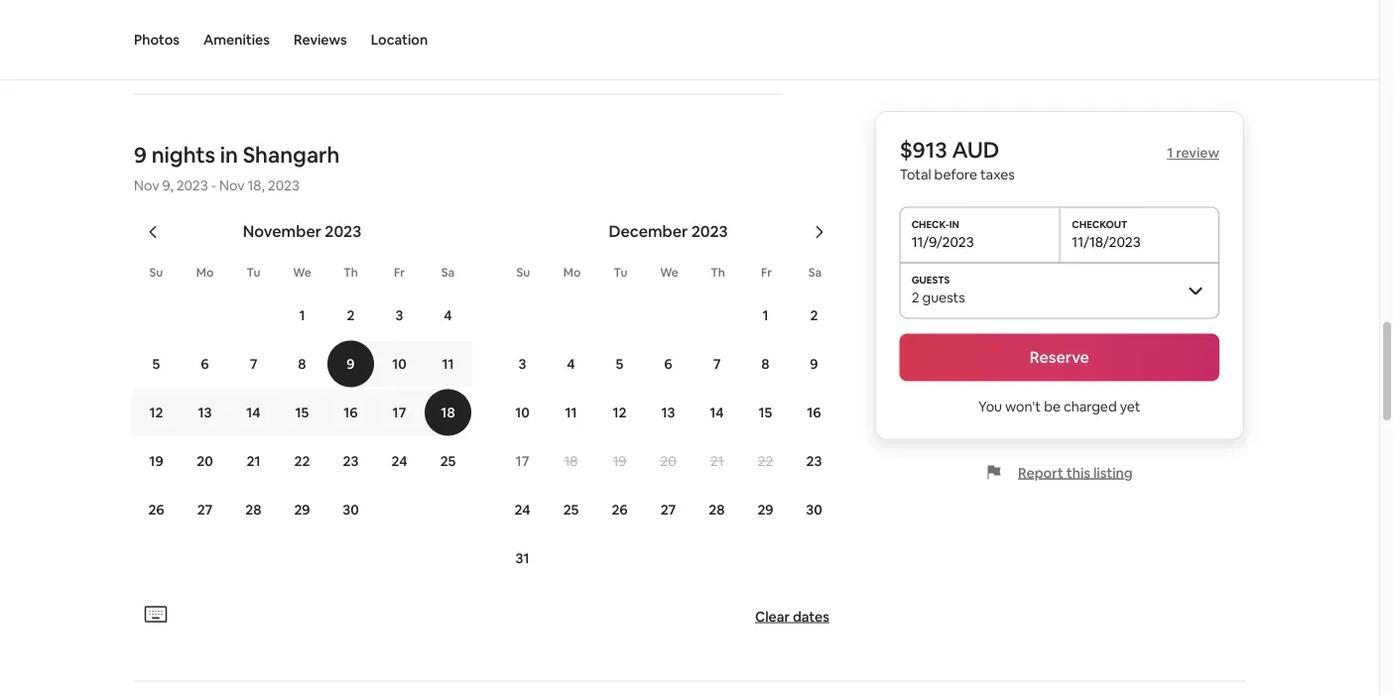 Task type: describe. For each thing, give the bounding box(es) containing it.
before
[[935, 165, 978, 183]]

1 12 button from the left
[[132, 390, 181, 436]]

28 for first 28 button from the left
[[246, 501, 262, 519]]

reviews button
[[294, 0, 347, 79]]

report this listing button
[[987, 464, 1133, 482]]

2 button for december 2023
[[790, 292, 839, 339]]

1 8 button from the left
[[278, 341, 327, 388]]

all
[[202, 12, 218, 32]]

2 27 button from the left
[[644, 487, 693, 534]]

2 horizontal spatial 1
[[1167, 144, 1173, 162]]

2 for november 2023
[[347, 307, 355, 325]]

15 for 2nd "15" button
[[759, 404, 773, 422]]

total
[[900, 165, 932, 183]]

2 mo from the left
[[564, 265, 581, 280]]

1 8 from the left
[[298, 355, 306, 373]]

2 5 button from the left
[[596, 341, 644, 388]]

0 horizontal spatial 24
[[392, 453, 408, 471]]

2 nov from the left
[[219, 176, 245, 194]]

amenities button
[[203, 0, 270, 79]]

31
[[516, 550, 530, 568]]

$913 aud total before taxes
[[900, 136, 1015, 183]]

1 13 button from the left
[[181, 390, 229, 436]]

0 vertical spatial 10 button
[[375, 341, 424, 388]]

you won't be charged yet
[[979, 398, 1141, 415]]

2 inside dropdown button
[[912, 288, 920, 306]]

1 vertical spatial 11
[[442, 355, 454, 373]]

2 16 button from the left
[[790, 390, 839, 436]]

1 5 from the left
[[152, 355, 160, 373]]

1 for november 2023
[[299, 307, 305, 325]]

2 8 from the left
[[762, 355, 770, 373]]

9 nights in shangarh nov 9, 2023 - nov 18, 2023
[[134, 141, 340, 194]]

1 22 button from the left
[[278, 438, 327, 485]]

2 19 button from the left
[[596, 438, 644, 485]]

2 button for november 2023
[[327, 292, 375, 339]]

photos button
[[134, 0, 180, 79]]

1 29 button from the left
[[278, 487, 327, 534]]

25 for the rightmost 25 button
[[563, 501, 579, 519]]

location
[[371, 31, 428, 49]]

3 for topmost 3 button
[[396, 307, 403, 325]]

2023 right november at the top left of the page
[[325, 221, 362, 242]]

1 14 button from the left
[[229, 390, 278, 436]]

1 vertical spatial 10
[[515, 404, 530, 422]]

reserve
[[1030, 347, 1090, 368]]

1 26 button from the left
[[132, 487, 181, 534]]

report
[[1018, 464, 1064, 482]]

november 2023
[[243, 221, 362, 242]]

calendar application
[[110, 200, 1395, 600]]

2 8 button from the left
[[741, 341, 790, 388]]

0 vertical spatial 3 button
[[375, 292, 424, 339]]

1 vertical spatial 10 button
[[498, 390, 547, 436]]

2 29 button from the left
[[741, 487, 790, 534]]

25 for the leftmost 25 button
[[440, 453, 456, 471]]

0 vertical spatial 24 button
[[375, 438, 424, 485]]

2 12 from the left
[[613, 404, 627, 422]]

1 fr from the left
[[394, 265, 405, 280]]

0 horizontal spatial 18
[[441, 404, 455, 422]]

-
[[211, 176, 216, 194]]

0 horizontal spatial 11 button
[[424, 341, 472, 388]]

2 sa from the left
[[809, 265, 822, 280]]

amenities
[[203, 31, 270, 49]]

1 27 button from the left
[[181, 487, 229, 534]]

0 horizontal spatial 10
[[392, 355, 407, 373]]

report this listing
[[1018, 464, 1133, 482]]

you
[[979, 398, 1002, 415]]

show all 11 amenities
[[158, 12, 312, 32]]

1 review button
[[1167, 144, 1220, 162]]

2 14 button from the left
[[693, 390, 741, 436]]

2 29 from the left
[[758, 501, 774, 519]]

$913 aud
[[900, 136, 1000, 164]]

clear dates button
[[747, 600, 838, 634]]

show all 11 amenities button
[[134, 0, 336, 46]]

30 for first 30 button
[[343, 501, 359, 519]]

1 sa from the left
[[441, 265, 455, 280]]

location button
[[371, 0, 428, 79]]

2 30 button from the left
[[790, 487, 839, 534]]

1 vertical spatial 18
[[564, 453, 578, 471]]

0 vertical spatial 4 button
[[424, 292, 472, 339]]

2 23 from the left
[[807, 453, 822, 471]]

11 inside button
[[222, 12, 236, 32]]

listing
[[1094, 464, 1133, 482]]

1 9 button from the left
[[327, 341, 375, 388]]

reviews
[[294, 31, 347, 49]]

9,
[[162, 176, 173, 194]]

yet
[[1120, 398, 1141, 415]]

2 guests button
[[900, 263, 1220, 318]]

december
[[609, 221, 688, 242]]

1 review
[[1167, 144, 1220, 162]]

december 2023
[[609, 221, 728, 242]]

28 for 1st 28 button from right
[[709, 501, 725, 519]]

7 for 1st 7 button
[[250, 355, 257, 373]]

1 7 button from the left
[[229, 341, 278, 388]]

1 vertical spatial 11 button
[[547, 390, 596, 436]]

2 15 button from the left
[[741, 390, 790, 436]]

1 21 button from the left
[[229, 438, 278, 485]]

1 6 button from the left
[[181, 341, 229, 388]]

1 vertical spatial 17 button
[[498, 438, 547, 485]]

2 20 button from the left
[[644, 438, 693, 485]]

reserve button
[[900, 334, 1220, 382]]

2 26 button from the left
[[596, 487, 644, 534]]

2 fr from the left
[[761, 265, 772, 280]]



Task type: vqa. For each thing, say whether or not it's contained in the screenshot.
24 associated with the top "24" button
yes



Task type: locate. For each thing, give the bounding box(es) containing it.
14
[[247, 404, 261, 422], [710, 404, 724, 422]]

0 horizontal spatial 29 button
[[278, 487, 327, 534]]

1 15 button from the left
[[278, 390, 327, 436]]

th
[[344, 265, 358, 280], [711, 265, 725, 280]]

17
[[393, 404, 406, 422], [516, 453, 529, 471]]

23 button
[[327, 438, 375, 485], [790, 438, 839, 485]]

1 horizontal spatial 9 button
[[790, 341, 839, 388]]

0 horizontal spatial fr
[[394, 265, 405, 280]]

23
[[343, 453, 359, 471], [807, 453, 822, 471]]

fr
[[394, 265, 405, 280], [761, 265, 772, 280]]

25
[[440, 453, 456, 471], [563, 501, 579, 519]]

19 for 2nd 19 button from the left
[[613, 453, 627, 471]]

17 for the bottommost 17 button
[[516, 453, 529, 471]]

1 6 from the left
[[201, 355, 209, 373]]

0 horizontal spatial 23
[[343, 453, 359, 471]]

mo
[[196, 265, 214, 280], [564, 265, 581, 280]]

shangarh
[[243, 141, 340, 169]]

2 23 button from the left
[[790, 438, 839, 485]]

22 button
[[278, 438, 327, 485], [741, 438, 790, 485]]

0 horizontal spatial 17 button
[[375, 390, 424, 436]]

0 horizontal spatial 2
[[347, 307, 355, 325]]

1 horizontal spatial 25 button
[[547, 487, 596, 534]]

11/18/2023
[[1072, 233, 1141, 251]]

1 1 button from the left
[[278, 292, 327, 339]]

15 for second "15" button from right
[[295, 404, 309, 422]]

2 22 button from the left
[[741, 438, 790, 485]]

13 for 2nd 13 'button' from the left
[[662, 404, 675, 422]]

2 16 from the left
[[807, 404, 822, 422]]

november
[[243, 221, 322, 242]]

6
[[201, 355, 209, 373], [664, 355, 673, 373]]

9 inside '9 nights in shangarh nov 9, 2023 - nov 18, 2023'
[[134, 141, 147, 169]]

in
[[220, 141, 238, 169]]

tu
[[247, 265, 260, 280], [614, 265, 628, 280]]

1 horizontal spatial 8
[[762, 355, 770, 373]]

0 horizontal spatial 10 button
[[375, 341, 424, 388]]

1 horizontal spatial 20 button
[[644, 438, 693, 485]]

1 7 from the left
[[250, 355, 257, 373]]

1 16 button from the left
[[327, 390, 375, 436]]

2 9 button from the left
[[790, 341, 839, 388]]

1 horizontal spatial 2 button
[[790, 292, 839, 339]]

2 14 from the left
[[710, 404, 724, 422]]

0 horizontal spatial 21 button
[[229, 438, 278, 485]]

won't
[[1006, 398, 1041, 415]]

2 27 from the left
[[661, 501, 676, 519]]

1 horizontal spatial 12 button
[[596, 390, 644, 436]]

2 su from the left
[[517, 265, 530, 280]]

22
[[294, 453, 310, 471], [758, 453, 774, 471]]

1 27 from the left
[[197, 501, 213, 519]]

2023 left -
[[176, 176, 208, 194]]

1 horizontal spatial 29
[[758, 501, 774, 519]]

1 13 from the left
[[198, 404, 212, 422]]

0 horizontal spatial 18 button
[[424, 390, 472, 436]]

1 horizontal spatial 13
[[662, 404, 675, 422]]

0 vertical spatial 18 button
[[424, 390, 472, 436]]

27
[[197, 501, 213, 519], [661, 501, 676, 519]]

2023 right 18,
[[268, 176, 300, 194]]

0 horizontal spatial 16
[[344, 404, 358, 422]]

15 button
[[278, 390, 327, 436], [741, 390, 790, 436]]

1 horizontal spatial 17
[[516, 453, 529, 471]]

29 button
[[278, 487, 327, 534], [741, 487, 790, 534]]

dates
[[793, 608, 830, 626]]

charged
[[1064, 398, 1117, 415]]

1 vertical spatial 3
[[519, 355, 527, 373]]

1 vertical spatial 24
[[515, 501, 531, 519]]

28
[[246, 501, 262, 519], [709, 501, 725, 519]]

1 30 from the left
[[343, 501, 359, 519]]

0 horizontal spatial 4
[[444, 307, 452, 325]]

21
[[247, 453, 261, 471], [710, 453, 724, 471]]

0 horizontal spatial 28 button
[[229, 487, 278, 534]]

1 12 from the left
[[149, 404, 163, 422]]

2 we from the left
[[660, 265, 679, 280]]

th down december 2023
[[711, 265, 725, 280]]

2 for december 2023
[[810, 307, 818, 325]]

0 horizontal spatial 5
[[152, 355, 160, 373]]

0 horizontal spatial 26 button
[[132, 487, 181, 534]]

3 for the bottom 3 button
[[519, 355, 527, 373]]

0 horizontal spatial 28
[[246, 501, 262, 519]]

0 horizontal spatial 7
[[250, 355, 257, 373]]

1 horizontal spatial 13 button
[[644, 390, 693, 436]]

0 horizontal spatial 20 button
[[181, 438, 229, 485]]

17 for 17 button to the left
[[393, 404, 406, 422]]

1 horizontal spatial 4 button
[[547, 341, 596, 388]]

1 button
[[278, 292, 327, 339], [741, 292, 790, 339]]

1 horizontal spatial 30
[[806, 501, 823, 519]]

0 horizontal spatial 24 button
[[375, 438, 424, 485]]

we down november 2023 on the left top
[[293, 265, 311, 280]]

1 for december 2023
[[763, 307, 769, 325]]

1 20 button from the left
[[181, 438, 229, 485]]

1 16 from the left
[[344, 404, 358, 422]]

2 22 from the left
[[758, 453, 774, 471]]

1 horizontal spatial 24
[[515, 501, 531, 519]]

2 1 button from the left
[[741, 292, 790, 339]]

0 vertical spatial 17
[[393, 404, 406, 422]]

3
[[396, 307, 403, 325], [519, 355, 527, 373]]

1 30 button from the left
[[327, 487, 375, 534]]

14 button
[[229, 390, 278, 436], [693, 390, 741, 436]]

1 vertical spatial 24 button
[[498, 487, 547, 534]]

2 7 from the left
[[713, 355, 721, 373]]

0 horizontal spatial 14 button
[[229, 390, 278, 436]]

1 horizontal spatial mo
[[564, 265, 581, 280]]

4
[[444, 307, 452, 325], [567, 355, 575, 373]]

0 horizontal spatial 1
[[299, 307, 305, 325]]

2 tu from the left
[[614, 265, 628, 280]]

12
[[149, 404, 163, 422], [613, 404, 627, 422]]

1 horizontal spatial 10
[[515, 404, 530, 422]]

1 horizontal spatial 15 button
[[741, 390, 790, 436]]

0 horizontal spatial 22
[[294, 453, 310, 471]]

6 button
[[181, 341, 229, 388], [644, 341, 693, 388]]

1 29 from the left
[[294, 501, 310, 519]]

1 horizontal spatial 4
[[567, 355, 575, 373]]

0 horizontal spatial 1 button
[[278, 292, 327, 339]]

0 horizontal spatial 13 button
[[181, 390, 229, 436]]

2 guests
[[912, 288, 966, 306]]

0 horizontal spatial 26
[[148, 501, 164, 519]]

1 horizontal spatial 28 button
[[693, 487, 741, 534]]

1 vertical spatial 25 button
[[547, 487, 596, 534]]

0 vertical spatial 25
[[440, 453, 456, 471]]

30 for second 30 button
[[806, 501, 823, 519]]

1 horizontal spatial 29 button
[[741, 487, 790, 534]]

1 horizontal spatial 24 button
[[498, 487, 547, 534]]

24 button
[[375, 438, 424, 485], [498, 487, 547, 534]]

review
[[1176, 144, 1220, 162]]

11/9/2023
[[912, 233, 974, 251]]

tu down november at the top left of the page
[[247, 265, 260, 280]]

1
[[1167, 144, 1173, 162], [299, 307, 305, 325], [763, 307, 769, 325]]

1 button for december 2023
[[741, 292, 790, 339]]

2 28 button from the left
[[693, 487, 741, 534]]

photos
[[134, 31, 180, 49]]

2023 right december
[[692, 221, 728, 242]]

2 21 button from the left
[[693, 438, 741, 485]]

1 we from the left
[[293, 265, 311, 280]]

1 horizontal spatial 14 button
[[693, 390, 741, 436]]

1 tu from the left
[[247, 265, 260, 280]]

nov left 9, at the top left of the page
[[134, 176, 159, 194]]

11 button
[[424, 341, 472, 388], [547, 390, 596, 436]]

2 30 from the left
[[806, 501, 823, 519]]

0 vertical spatial 17 button
[[375, 390, 424, 436]]

1 26 from the left
[[148, 501, 164, 519]]

show
[[158, 12, 199, 32]]

this
[[1067, 464, 1091, 482]]

0 horizontal spatial 13
[[198, 404, 212, 422]]

10
[[392, 355, 407, 373], [515, 404, 530, 422]]

1 horizontal spatial 23 button
[[790, 438, 839, 485]]

19 button
[[132, 438, 181, 485], [596, 438, 644, 485]]

1 5 button from the left
[[132, 341, 181, 388]]

0 horizontal spatial 3
[[396, 307, 403, 325]]

2 15 from the left
[[759, 404, 773, 422]]

1 th from the left
[[344, 265, 358, 280]]

0 vertical spatial 10
[[392, 355, 407, 373]]

20
[[197, 453, 213, 471], [660, 453, 677, 471]]

0 horizontal spatial tu
[[247, 265, 260, 280]]

1 horizontal spatial 21
[[710, 453, 724, 471]]

1 21 from the left
[[247, 453, 261, 471]]

18,
[[248, 176, 265, 194]]

1 button for november 2023
[[278, 292, 327, 339]]

13 for 1st 13 'button' from the left
[[198, 404, 212, 422]]

7 button
[[229, 341, 278, 388], [693, 341, 741, 388]]

0 horizontal spatial 8 button
[[278, 341, 327, 388]]

1 23 button from the left
[[327, 438, 375, 485]]

1 15 from the left
[[295, 404, 309, 422]]

1 horizontal spatial 16 button
[[790, 390, 839, 436]]

tu down december
[[614, 265, 628, 280]]

8 button
[[278, 341, 327, 388], [741, 341, 790, 388]]

2 13 from the left
[[662, 404, 675, 422]]

3 button
[[375, 292, 424, 339], [498, 341, 547, 388]]

1 horizontal spatial 7 button
[[693, 341, 741, 388]]

8
[[298, 355, 306, 373], [762, 355, 770, 373]]

nights
[[152, 141, 216, 169]]

su
[[149, 265, 163, 280], [517, 265, 530, 280]]

2 21 from the left
[[710, 453, 724, 471]]

22 for 2nd "22" 'button' from the left
[[758, 453, 774, 471]]

1 2 button from the left
[[327, 292, 375, 339]]

nov right -
[[219, 176, 245, 194]]

9 for 2nd 9 button
[[810, 355, 819, 373]]

1 horizontal spatial 14
[[710, 404, 724, 422]]

1 19 button from the left
[[132, 438, 181, 485]]

1 horizontal spatial 15
[[759, 404, 773, 422]]

2
[[912, 288, 920, 306], [347, 307, 355, 325], [810, 307, 818, 325]]

1 horizontal spatial 18
[[564, 453, 578, 471]]

2 5 from the left
[[616, 355, 624, 373]]

30 button
[[327, 487, 375, 534], [790, 487, 839, 534]]

2 28 from the left
[[709, 501, 725, 519]]

2 19 from the left
[[613, 453, 627, 471]]

0 horizontal spatial 30
[[343, 501, 359, 519]]

1 22 from the left
[[294, 453, 310, 471]]

0 horizontal spatial 12
[[149, 404, 163, 422]]

0 horizontal spatial nov
[[134, 176, 159, 194]]

20 button
[[181, 438, 229, 485], [644, 438, 693, 485]]

2 vertical spatial 11
[[565, 404, 577, 422]]

clear
[[755, 608, 790, 626]]

2 th from the left
[[711, 265, 725, 280]]

1 horizontal spatial 7
[[713, 355, 721, 373]]

1 horizontal spatial su
[[517, 265, 530, 280]]

1 28 from the left
[[246, 501, 262, 519]]

10 button
[[375, 341, 424, 388], [498, 390, 547, 436]]

th down november 2023 on the left top
[[344, 265, 358, 280]]

0 horizontal spatial 6
[[201, 355, 209, 373]]

amenities
[[239, 12, 312, 32]]

13 button
[[181, 390, 229, 436], [644, 390, 693, 436]]

21 button
[[229, 438, 278, 485], [693, 438, 741, 485]]

2 20 from the left
[[660, 453, 677, 471]]

guests
[[923, 288, 966, 306]]

1 su from the left
[[149, 265, 163, 280]]

28 button
[[229, 487, 278, 534], [693, 487, 741, 534]]

4 button
[[424, 292, 472, 339], [547, 341, 596, 388]]

13
[[198, 404, 212, 422], [662, 404, 675, 422]]

0 horizontal spatial 29
[[294, 501, 310, 519]]

1 horizontal spatial th
[[711, 265, 725, 280]]

25 button
[[424, 438, 472, 485], [547, 487, 596, 534]]

2 7 button from the left
[[693, 341, 741, 388]]

7 for 1st 7 button from right
[[713, 355, 721, 373]]

14 for second 14 button from the left
[[710, 404, 724, 422]]

22 for 2nd "22" 'button' from the right
[[294, 453, 310, 471]]

14 for 1st 14 button from the left
[[247, 404, 261, 422]]

2 6 button from the left
[[644, 341, 693, 388]]

0 vertical spatial 11
[[222, 12, 236, 32]]

5 button
[[132, 341, 181, 388], [596, 341, 644, 388]]

0 horizontal spatial 9 button
[[327, 341, 375, 388]]

18
[[441, 404, 455, 422], [564, 453, 578, 471]]

9
[[134, 141, 147, 169], [347, 355, 355, 373], [810, 355, 819, 373]]

0 horizontal spatial 25 button
[[424, 438, 472, 485]]

1 20 from the left
[[197, 453, 213, 471]]

we down december 2023
[[660, 265, 679, 280]]

2 26 from the left
[[612, 501, 628, 519]]

1 horizontal spatial 11 button
[[547, 390, 596, 436]]

0 horizontal spatial 14
[[247, 404, 261, 422]]

we
[[293, 265, 311, 280], [660, 265, 679, 280]]

1 horizontal spatial 18 button
[[547, 438, 596, 485]]

2 button
[[327, 292, 375, 339], [790, 292, 839, 339]]

0 horizontal spatial 12 button
[[132, 390, 181, 436]]

1 vertical spatial 3 button
[[498, 341, 547, 388]]

2 12 button from the left
[[596, 390, 644, 436]]

clear dates
[[755, 608, 830, 626]]

1 23 from the left
[[343, 453, 359, 471]]

0 horizontal spatial 25
[[440, 453, 456, 471]]

2 2 button from the left
[[790, 292, 839, 339]]

1 14 from the left
[[247, 404, 261, 422]]

1 mo from the left
[[196, 265, 214, 280]]

2 6 from the left
[[664, 355, 673, 373]]

29
[[294, 501, 310, 519], [758, 501, 774, 519]]

0 horizontal spatial 2 button
[[327, 292, 375, 339]]

be
[[1044, 398, 1061, 415]]

1 horizontal spatial 22 button
[[741, 438, 790, 485]]

taxes
[[981, 165, 1015, 183]]

19 for second 19 button from right
[[149, 453, 163, 471]]

1 19 from the left
[[149, 453, 163, 471]]

2 13 button from the left
[[644, 390, 693, 436]]

1 horizontal spatial nov
[[219, 176, 245, 194]]

1 horizontal spatial 25
[[563, 501, 579, 519]]

0 vertical spatial 4
[[444, 307, 452, 325]]

1 horizontal spatial 19 button
[[596, 438, 644, 485]]

1 horizontal spatial 6 button
[[644, 341, 693, 388]]

31 button
[[498, 536, 547, 582]]

1 horizontal spatial 22
[[758, 453, 774, 471]]

1 28 button from the left
[[229, 487, 278, 534]]

16 button
[[327, 390, 375, 436], [790, 390, 839, 436]]

17 button
[[375, 390, 424, 436], [498, 438, 547, 485]]

1 horizontal spatial 11
[[442, 355, 454, 373]]

9 for 2nd 9 button from right
[[347, 355, 355, 373]]

1 nov from the left
[[134, 176, 159, 194]]



